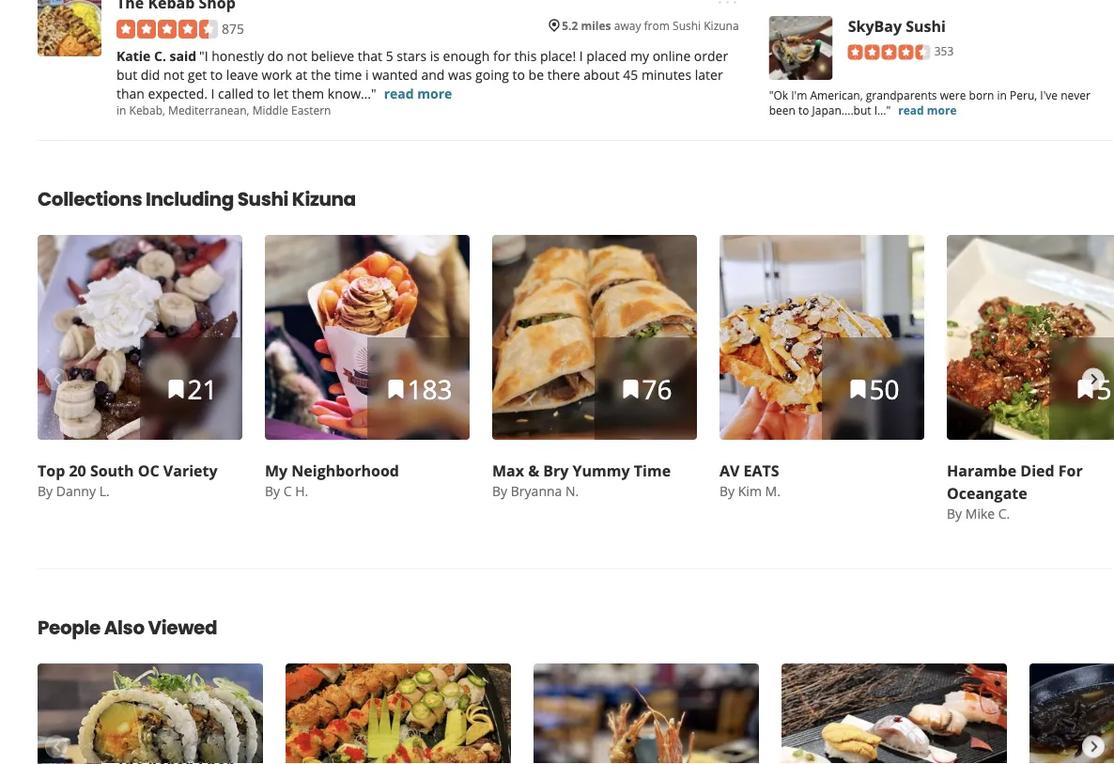 Task type: vqa. For each thing, say whether or not it's contained in the screenshot.


Task type: locate. For each thing, give the bounding box(es) containing it.
people
[[38, 615, 101, 641]]

sushi up 353
[[906, 16, 946, 36]]

1 vertical spatial c.
[[999, 505, 1011, 523]]

skybay
[[848, 16, 902, 36]]

0 horizontal spatial kizuna
[[292, 187, 356, 213]]

4.5 star rating image
[[117, 20, 218, 39], [848, 45, 931, 60]]

2 horizontal spatial 24 save v2 image
[[1075, 379, 1097, 401]]

more left born
[[927, 102, 957, 118]]

1 horizontal spatial 4.5 star rating image
[[848, 45, 931, 60]]

sushi right from
[[673, 18, 701, 33]]

by inside harambe died for oceangate by mike c.
[[947, 505, 963, 523]]

by left mike
[[947, 505, 963, 523]]

kizuna down eastern
[[292, 187, 356, 213]]

miles
[[581, 18, 612, 33]]

by left c on the bottom
[[265, 483, 280, 501]]

c. up did
[[154, 47, 166, 65]]

c.
[[154, 47, 166, 65], [999, 505, 1011, 523]]

1 horizontal spatial 24 save v2 image
[[847, 379, 870, 401]]

"i
[[199, 47, 208, 65]]

kim
[[739, 483, 762, 501]]

3 24 save v2 image from the left
[[1075, 379, 1097, 401]]

not up at
[[287, 47, 308, 65]]

"ok
[[770, 87, 789, 103]]

i right place!
[[580, 47, 583, 65]]

them
[[292, 85, 324, 102]]

more
[[418, 85, 452, 102], [927, 102, 957, 118]]

sushi right including
[[238, 187, 289, 213]]

0 horizontal spatial read
[[384, 85, 414, 102]]

24 save v2 image
[[385, 379, 407, 401], [620, 379, 642, 401]]

m.
[[766, 483, 781, 501]]

online
[[653, 47, 691, 65]]

0 vertical spatial 4.5 star rating image
[[117, 20, 218, 39]]

in right born
[[998, 87, 1008, 103]]

sushi
[[906, 16, 946, 36], [673, 18, 701, 33], [238, 187, 289, 213]]

were
[[941, 87, 967, 103]]

skybay sushi image
[[770, 16, 833, 80]]

0 horizontal spatial 4.5 star rating image
[[117, 20, 218, 39]]

1 horizontal spatial read
[[899, 102, 925, 118]]

1 horizontal spatial i
[[580, 47, 583, 65]]

0 vertical spatial kizuna
[[704, 18, 739, 33]]

harambe
[[947, 461, 1017, 481]]

by
[[38, 483, 53, 501], [265, 483, 280, 501], [493, 483, 508, 501], [720, 483, 735, 501], [947, 505, 963, 523]]

oceangate
[[947, 483, 1028, 503]]

1 horizontal spatial not
[[287, 47, 308, 65]]

more down and
[[418, 85, 452, 102]]

next image
[[1084, 736, 1104, 759]]

order
[[695, 47, 729, 65]]

read
[[384, 85, 414, 102], [899, 102, 925, 118]]

read more link right i…"
[[899, 102, 957, 118]]

1 horizontal spatial in
[[998, 87, 1008, 103]]

harambe died for oceangate by mike c.
[[947, 461, 1083, 523]]

1 horizontal spatial read more
[[899, 102, 957, 118]]

1 24 save v2 image from the left
[[385, 379, 407, 401]]

0 horizontal spatial read more
[[384, 85, 452, 102]]

also
[[104, 615, 144, 641]]

people also viewed
[[38, 615, 217, 641]]

more for rightmost read more link
[[927, 102, 957, 118]]

grandparents
[[866, 87, 938, 103]]

be
[[529, 66, 544, 84]]

by down av at bottom right
[[720, 483, 735, 501]]

i've
[[1041, 87, 1058, 103]]

said
[[170, 47, 197, 65]]

read more link
[[384, 85, 452, 102], [899, 102, 957, 118]]

there
[[548, 66, 581, 84]]

2 24 save v2 image from the left
[[620, 379, 642, 401]]

in kebab, mediterranean, middle eastern
[[117, 102, 331, 118]]

than
[[117, 85, 145, 102]]

183
[[407, 371, 453, 407]]

1 horizontal spatial read more link
[[899, 102, 957, 118]]

1 horizontal spatial c.
[[999, 505, 1011, 523]]

0 horizontal spatial 24 save v2 image
[[385, 379, 407, 401]]

in
[[998, 87, 1008, 103], [117, 102, 126, 118]]

24 save v2 image
[[165, 379, 188, 401], [847, 379, 870, 401], [1075, 379, 1097, 401]]

read more down and
[[384, 85, 452, 102]]

kizuna down 24 more v2 image
[[704, 18, 739, 33]]

read more for the leftmost read more link
[[384, 85, 452, 102]]

collections
[[38, 187, 142, 213]]

1 horizontal spatial more
[[927, 102, 957, 118]]

viewed
[[148, 615, 217, 641]]

1 vertical spatial 4.5 star rating image
[[848, 45, 931, 60]]

2 horizontal spatial sushi
[[906, 16, 946, 36]]

to inside "ok i'm american, grandparents were born in peru, i've never been to japan....but i…"
[[799, 102, 810, 118]]

south
[[90, 461, 134, 481]]

my
[[265, 461, 288, 481]]

5.2
[[562, 18, 578, 33]]

place!
[[540, 47, 576, 65]]

to right been
[[799, 102, 810, 118]]

previous image
[[45, 368, 66, 391]]

not up expected.
[[164, 66, 184, 84]]

0 horizontal spatial read more link
[[384, 85, 452, 102]]

by inside my neighborhood by c h.
[[265, 483, 280, 501]]

in inside "ok i'm american, grandparents were born in peru, i've never been to japan....but i…"
[[998, 87, 1008, 103]]

placed
[[587, 47, 627, 65]]

mike
[[966, 505, 996, 523]]

mediterranean,
[[168, 102, 250, 118]]

minutes
[[642, 66, 692, 84]]

the
[[311, 66, 331, 84]]

0 horizontal spatial c.
[[154, 47, 166, 65]]

i'm
[[792, 87, 808, 103]]

read for rightmost read more link
[[899, 102, 925, 118]]

i
[[366, 66, 369, 84]]

read more for rightmost read more link
[[899, 102, 957, 118]]

peru,
[[1010, 87, 1038, 103]]

skybay sushi link
[[848, 16, 946, 36]]

av eats image
[[720, 235, 925, 440]]

japan....but
[[813, 102, 872, 118]]

read more
[[384, 85, 452, 102], [899, 102, 957, 118]]

45
[[623, 66, 639, 84]]

next image
[[1084, 368, 1104, 391]]

0 horizontal spatial 24 save v2 image
[[165, 379, 188, 401]]

"i honestly do not believe that 5 stars is enough for this place! i placed my online order but did not get to leave work at the time i wanted and was going to be there about 45 minutes later than expected. i called to let them know…"
[[117, 47, 729, 102]]

read down wanted
[[384, 85, 414, 102]]

believe
[[311, 47, 355, 65]]

harambe died for oceangate image
[[947, 235, 1115, 440]]

for
[[493, 47, 511, 65]]

1 horizontal spatial 24 save v2 image
[[620, 379, 642, 401]]

read right i…"
[[899, 102, 925, 118]]

2 24 save v2 image from the left
[[847, 379, 870, 401]]

read more link down and
[[384, 85, 452, 102]]

leave
[[226, 66, 258, 84]]

by inside 'max & bry yummy time by bryanna n.'
[[493, 483, 508, 501]]

i left 'called'
[[211, 85, 215, 102]]

the kebab shop image
[[38, 0, 102, 57]]

0 vertical spatial c.
[[154, 47, 166, 65]]

4.5 star rating image up katie c. said
[[117, 20, 218, 39]]

read more right i…"
[[899, 102, 957, 118]]

by down top
[[38, 483, 53, 501]]

0 horizontal spatial i
[[211, 85, 215, 102]]

by inside top 20 south oc variety by danny l.
[[38, 483, 53, 501]]

by down max
[[493, 483, 508, 501]]

0 horizontal spatial more
[[418, 85, 452, 102]]

1 24 save v2 image from the left
[[165, 379, 188, 401]]

1 horizontal spatial kizuna
[[704, 18, 739, 33]]

get
[[188, 66, 207, 84]]

called
[[218, 85, 254, 102]]

24 save v2 image for 21
[[165, 379, 188, 401]]

4.5 star rating image down skybay sushi link
[[848, 45, 931, 60]]

in left kebab,
[[117, 102, 126, 118]]

max
[[493, 461, 524, 481]]

c. right mike
[[999, 505, 1011, 523]]

0 horizontal spatial not
[[164, 66, 184, 84]]



Task type: describe. For each thing, give the bounding box(es) containing it.
0 horizontal spatial in
[[117, 102, 126, 118]]

av
[[720, 461, 740, 481]]

time
[[634, 461, 671, 481]]

was
[[448, 66, 472, 84]]

time
[[335, 66, 362, 84]]

24 save v2 image for 50
[[847, 379, 870, 401]]

to left "let"
[[257, 85, 270, 102]]

c
[[284, 483, 292, 501]]

previous image
[[45, 736, 66, 759]]

353
[[935, 43, 954, 59]]

24 save v2 image for 76
[[620, 379, 642, 401]]

24 save v2 image for 51
[[1075, 379, 1097, 401]]

my neighborhood image
[[265, 235, 470, 440]]

born
[[970, 87, 995, 103]]

c. inside harambe died for oceangate by mike c.
[[999, 505, 1011, 523]]

skybay sushi
[[848, 16, 946, 36]]

did
[[141, 66, 160, 84]]

do
[[268, 47, 284, 65]]

to right get
[[210, 66, 223, 84]]

my neighborhood by c h.
[[265, 461, 399, 501]]

to left be at the left top of page
[[513, 66, 525, 84]]

50
[[870, 371, 900, 407]]

and
[[422, 66, 445, 84]]

read for the leftmost read more link
[[384, 85, 414, 102]]

eastern
[[291, 102, 331, 118]]

died
[[1021, 461, 1055, 481]]

24 more v2 image
[[717, 0, 739, 14]]

but
[[117, 66, 137, 84]]

later
[[695, 66, 723, 84]]

top 20 south oc variety by danny l.
[[38, 461, 218, 501]]

16 marker v2 image
[[547, 19, 562, 34]]

including
[[146, 187, 234, 213]]

5
[[386, 47, 394, 65]]

that
[[358, 47, 383, 65]]

enough
[[443, 47, 490, 65]]

1 vertical spatial not
[[164, 66, 184, 84]]

"ok i'm american, grandparents were born in peru, i've never been to japan....but i…"
[[770, 87, 1091, 118]]

danny
[[56, 483, 96, 501]]

from
[[644, 18, 670, 33]]

is
[[430, 47, 440, 65]]

variety
[[163, 461, 218, 481]]

0 vertical spatial i
[[580, 47, 583, 65]]

eats
[[744, 461, 780, 481]]

work
[[262, 66, 292, 84]]

american,
[[811, 87, 863, 103]]

1 horizontal spatial sushi
[[673, 18, 701, 33]]

h.
[[295, 483, 309, 501]]

i…"
[[875, 102, 891, 118]]

l.
[[99, 483, 110, 501]]

bry
[[544, 461, 569, 481]]

know…"
[[328, 85, 377, 102]]

max & bry yummy time image
[[493, 235, 697, 440]]

bryanna
[[511, 483, 562, 501]]

top
[[38, 461, 65, 481]]

katie c. said
[[117, 47, 197, 65]]

20
[[69, 461, 86, 481]]

away
[[614, 18, 641, 33]]

4.5 star rating image for 353
[[848, 45, 931, 60]]

been
[[770, 102, 796, 118]]

0 horizontal spatial sushi
[[238, 187, 289, 213]]

0 vertical spatial not
[[287, 47, 308, 65]]

let
[[273, 85, 289, 102]]

expected.
[[148, 85, 208, 102]]

5.2 miles away from sushi kizuna
[[562, 18, 739, 33]]

collections including sushi kizuna
[[38, 187, 356, 213]]

more for the leftmost read more link
[[418, 85, 452, 102]]

about
[[584, 66, 620, 84]]

875
[[222, 20, 244, 38]]

never
[[1061, 87, 1091, 103]]

&
[[528, 461, 540, 481]]

at
[[296, 66, 308, 84]]

by inside "av eats by kim m."
[[720, 483, 735, 501]]

max & bry yummy time by bryanna n.
[[493, 461, 671, 501]]

4.5 star rating image for 875
[[117, 20, 218, 39]]

1 vertical spatial i
[[211, 85, 215, 102]]

wanted
[[372, 66, 418, 84]]

this
[[515, 47, 537, 65]]

my
[[631, 47, 650, 65]]

middle
[[253, 102, 289, 118]]

24 save v2 image for 183
[[385, 379, 407, 401]]

honestly
[[212, 47, 264, 65]]

top 20 south oc variety image
[[38, 235, 243, 440]]

76
[[642, 371, 673, 407]]

going
[[476, 66, 509, 84]]

katie
[[117, 47, 151, 65]]

21
[[188, 371, 218, 407]]

yummy
[[573, 461, 630, 481]]

1 vertical spatial kizuna
[[292, 187, 356, 213]]

n.
[[566, 483, 579, 501]]

kebab,
[[129, 102, 165, 118]]

av eats by kim m.
[[720, 461, 781, 501]]

oc
[[138, 461, 159, 481]]



